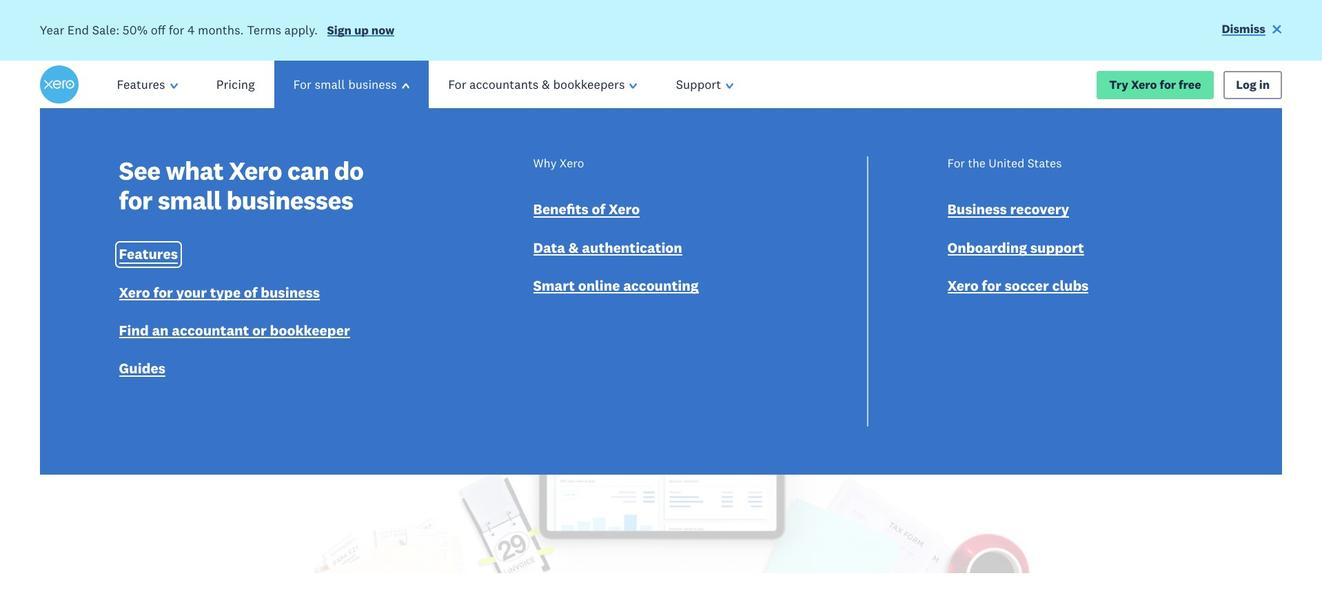 Task type: describe. For each thing, give the bounding box(es) containing it.
online
[[40, 118, 75, 133]]

& inside data & authentication link
[[569, 238, 579, 257]]

sign up now link
[[327, 23, 395, 41]]

log in link
[[1224, 71, 1283, 99]]

& inside for accountants & bookkeepers dropdown button
[[542, 77, 550, 93]]

online
[[578, 277, 620, 295]]

do
[[334, 155, 364, 187]]

plans
[[750, 288, 781, 303]]

smart
[[533, 277, 575, 295]]

businesses
[[227, 184, 353, 217]]

or
[[252, 321, 267, 340]]

guides link
[[119, 359, 165, 381]]

free for log
[[1179, 77, 1202, 92]]

months.
[[198, 22, 244, 38]]

states
[[1028, 156, 1062, 171]]

year end sale: 50% off for 4 months. terms apply.
[[40, 22, 318, 38]]

all
[[733, 288, 748, 303]]

business
[[948, 200, 1007, 219]]

for small business
[[293, 77, 397, 93]]

1 vertical spatial of
[[244, 283, 258, 302]]

try for log in
[[1110, 77, 1129, 92]]

free for explore
[[623, 288, 646, 303]]

onboarding support
[[948, 238, 1085, 257]]

smart online accounting
[[533, 277, 699, 295]]

can
[[287, 155, 329, 187]]

find an accountant or bookkeeper link
[[119, 321, 350, 343]]

all xero
[[442, 190, 662, 263]]

log
[[1237, 77, 1257, 92]]

onboarding
[[948, 238, 1028, 257]]

accounting inside breadcrumbs element
[[78, 118, 137, 133]]

log in
[[1237, 77, 1270, 92]]

sale:
[[92, 22, 120, 38]]

in
[[1260, 77, 1270, 92]]

for for for the united states
[[948, 156, 965, 171]]

recovery
[[1011, 200, 1070, 219]]

online accounting software
[[40, 118, 186, 133]]

software
[[140, 118, 186, 133]]

for inside xero for your type of business link
[[153, 283, 173, 302]]

dismiss button
[[1222, 21, 1283, 40]]

year
[[40, 22, 64, 38]]

breadcrumbs element
[[0, 109, 1323, 143]]

why xero
[[533, 156, 584, 171]]

bookkeepers
[[553, 77, 625, 93]]

small inside see what xero can do for small businesses
[[158, 184, 221, 217]]

online accounting software link
[[40, 118, 186, 133]]

features for features dropdown button
[[117, 77, 165, 93]]

xero inside see what xero can do for small businesses
[[229, 155, 282, 187]]

xero homepage image
[[40, 66, 78, 104]]

off
[[151, 22, 166, 38]]

dismiss
[[1222, 21, 1266, 37]]

support button
[[657, 61, 753, 109]]

up
[[354, 23, 369, 38]]

try xero for free for log in
[[1110, 77, 1202, 92]]

xero for your type of business link
[[119, 283, 320, 305]]

pricing
[[216, 77, 255, 93]]

benefits of xero link
[[533, 200, 640, 222]]

for accountants & bookkeepers
[[448, 77, 625, 93]]

for the united states
[[948, 156, 1062, 171]]



Task type: vqa. For each thing, say whether or not it's contained in the screenshot.
in
yes



Task type: locate. For each thing, give the bounding box(es) containing it.
xero for your type of business
[[119, 283, 320, 302]]

0 horizontal spatial of
[[244, 283, 258, 302]]

free
[[1179, 77, 1202, 92], [623, 288, 646, 303]]

50%
[[123, 22, 148, 38]]

accountants
[[470, 77, 539, 93]]

of right "benefits"
[[592, 200, 606, 219]]

authentication
[[582, 238, 683, 257]]

benefits of xero
[[533, 200, 640, 219]]

data
[[533, 238, 565, 257]]

small down sign
[[315, 77, 345, 93]]

support
[[1031, 238, 1085, 257]]

of
[[592, 200, 606, 219], [244, 283, 258, 302]]

0 horizontal spatial accounting
[[78, 118, 137, 133]]

free left log
[[1179, 77, 1202, 92]]

now
[[372, 23, 395, 38]]

0 vertical spatial try xero for free link
[[1097, 71, 1214, 99]]

try xero for free link for log in
[[1097, 71, 1214, 99]]

what
[[166, 155, 224, 187]]

bookkeeper
[[270, 321, 350, 340]]

for accountants & bookkeepers button
[[429, 61, 657, 109]]

try xero for free link
[[1097, 71, 1214, 99], [541, 282, 658, 310]]

business down sign up now link
[[348, 77, 397, 93]]

xero for soccer clubs link
[[948, 277, 1089, 298]]

try for explore all plans
[[554, 288, 573, 303]]

0 vertical spatial accounting
[[78, 118, 137, 133]]

support
[[676, 77, 721, 93]]

clubs
[[1053, 277, 1089, 295]]

end
[[67, 22, 89, 38]]

data & authentication link
[[533, 238, 683, 260]]

of right 'type' at the left of page
[[244, 283, 258, 302]]

business inside dropdown button
[[348, 77, 397, 93]]

all
[[442, 190, 516, 263]]

soccer
[[1005, 277, 1049, 295]]

for inside the xero for soccer clubs "link"
[[982, 277, 1002, 295]]

1 vertical spatial free
[[623, 288, 646, 303]]

1 vertical spatial try xero for free
[[554, 288, 646, 303]]

0 horizontal spatial free
[[623, 288, 646, 303]]

0 vertical spatial small
[[315, 77, 345, 93]]

type
[[210, 283, 241, 302]]

0 horizontal spatial small
[[158, 184, 221, 217]]

1 vertical spatial features
[[119, 245, 178, 264]]

1 vertical spatial small
[[158, 184, 221, 217]]

business up bookkeeper
[[261, 283, 320, 302]]

accounting down authentication
[[623, 277, 699, 295]]

features link
[[119, 245, 178, 267]]

1 horizontal spatial small
[[315, 77, 345, 93]]

&
[[542, 77, 550, 93], [569, 238, 579, 257]]

guides
[[119, 359, 165, 378]]

4
[[188, 22, 195, 38]]

try xero for free link for explore all plans
[[541, 282, 658, 310]]

0 vertical spatial business
[[348, 77, 397, 93]]

0 vertical spatial try
[[1110, 77, 1129, 92]]

features button
[[98, 61, 197, 109]]

1 horizontal spatial business
[[348, 77, 397, 93]]

explore
[[687, 288, 731, 303]]

xero for soccer clubs
[[948, 277, 1089, 295]]

try
[[1110, 77, 1129, 92], [554, 288, 573, 303]]

0 horizontal spatial &
[[542, 77, 550, 93]]

explore all plans link
[[687, 288, 781, 306]]

1 horizontal spatial try xero for free link
[[1097, 71, 1214, 99]]

0 vertical spatial features
[[117, 77, 165, 93]]

why
[[533, 156, 557, 171]]

0 horizontal spatial for
[[293, 77, 312, 93]]

1 horizontal spatial try
[[1110, 77, 1129, 92]]

& right accountants
[[542, 77, 550, 93]]

accounting
[[78, 118, 137, 133], [623, 277, 699, 295]]

smart online accounting link
[[533, 277, 699, 298]]

1 horizontal spatial free
[[1179, 77, 1202, 92]]

1 vertical spatial accounting
[[623, 277, 699, 295]]

benefits
[[533, 200, 589, 219]]

1 vertical spatial try
[[554, 288, 573, 303]]

apply.
[[284, 22, 318, 38]]

for down apply.
[[293, 77, 312, 93]]

see
[[119, 155, 160, 187]]

0 vertical spatial free
[[1179, 77, 1202, 92]]

features up your
[[119, 245, 178, 264]]

see what xero can do for small businesses
[[119, 155, 364, 217]]

free right the online at left
[[623, 288, 646, 303]]

for left the
[[948, 156, 965, 171]]

terms
[[247, 22, 281, 38]]

1 horizontal spatial of
[[592, 200, 606, 219]]

1 vertical spatial try xero for free link
[[541, 282, 658, 310]]

0 horizontal spatial try
[[554, 288, 573, 303]]

accounting right 'online'
[[78, 118, 137, 133]]

1 horizontal spatial accounting
[[623, 277, 699, 295]]

0 vertical spatial of
[[592, 200, 606, 219]]

features inside dropdown button
[[117, 77, 165, 93]]

sign up now
[[327, 23, 395, 38]]

xero
[[1132, 77, 1157, 92], [229, 155, 282, 187], [560, 156, 584, 171], [528, 190, 649, 263], [609, 200, 640, 219], [948, 277, 979, 295], [119, 283, 150, 302], [576, 288, 602, 303]]

& right data
[[569, 238, 579, 257]]

for
[[169, 22, 184, 38], [1160, 77, 1177, 92], [119, 184, 152, 217], [982, 277, 1002, 295], [153, 283, 173, 302], [604, 288, 621, 303]]

for
[[293, 77, 312, 93], [448, 77, 466, 93], [948, 156, 965, 171]]

2 horizontal spatial for
[[948, 156, 965, 171]]

for for for small business
[[293, 77, 312, 93]]

0 horizontal spatial try xero for free
[[554, 288, 646, 303]]

1 vertical spatial &
[[569, 238, 579, 257]]

for for for accountants & bookkeepers
[[448, 77, 466, 93]]

business
[[348, 77, 397, 93], [261, 283, 320, 302]]

for inside dropdown button
[[293, 77, 312, 93]]

data & authentication
[[533, 238, 683, 257]]

for inside dropdown button
[[448, 77, 466, 93]]

0 vertical spatial &
[[542, 77, 550, 93]]

0 vertical spatial try xero for free
[[1110, 77, 1202, 92]]

of inside "link"
[[592, 200, 606, 219]]

find an accountant or bookkeeper
[[119, 321, 350, 340]]

united
[[989, 156, 1025, 171]]

onboarding support link
[[948, 238, 1085, 260]]

features for features link
[[119, 245, 178, 264]]

small
[[315, 77, 345, 93], [158, 184, 221, 217]]

1 horizontal spatial try xero for free
[[1110, 77, 1202, 92]]

accountant
[[172, 321, 249, 340]]

business recovery
[[948, 200, 1070, 219]]

sign
[[327, 23, 352, 38]]

try xero for free
[[1110, 77, 1202, 92], [554, 288, 646, 303]]

pricing link
[[197, 61, 274, 109]]

for left accountants
[[448, 77, 466, 93]]

small inside dropdown button
[[315, 77, 345, 93]]

features
[[117, 77, 165, 93], [119, 245, 178, 264]]

for inside see what xero can do for small businesses
[[119, 184, 152, 217]]

1 horizontal spatial &
[[569, 238, 579, 257]]

for small business button
[[269, 61, 434, 109]]

0 horizontal spatial business
[[261, 283, 320, 302]]

an
[[152, 321, 169, 340]]

features up software
[[117, 77, 165, 93]]

0 horizontal spatial try xero for free link
[[541, 282, 658, 310]]

1 vertical spatial business
[[261, 283, 320, 302]]

find
[[119, 321, 149, 340]]

your
[[176, 283, 207, 302]]

try xero for free for explore all plans
[[554, 288, 646, 303]]

1 horizontal spatial for
[[448, 77, 466, 93]]

the
[[968, 156, 986, 171]]

tablet with xero software dashboard image
[[0, 339, 1323, 574]]

explore all plans
[[687, 288, 781, 303]]

business recovery link
[[948, 200, 1070, 222]]

small up features link
[[158, 184, 221, 217]]



